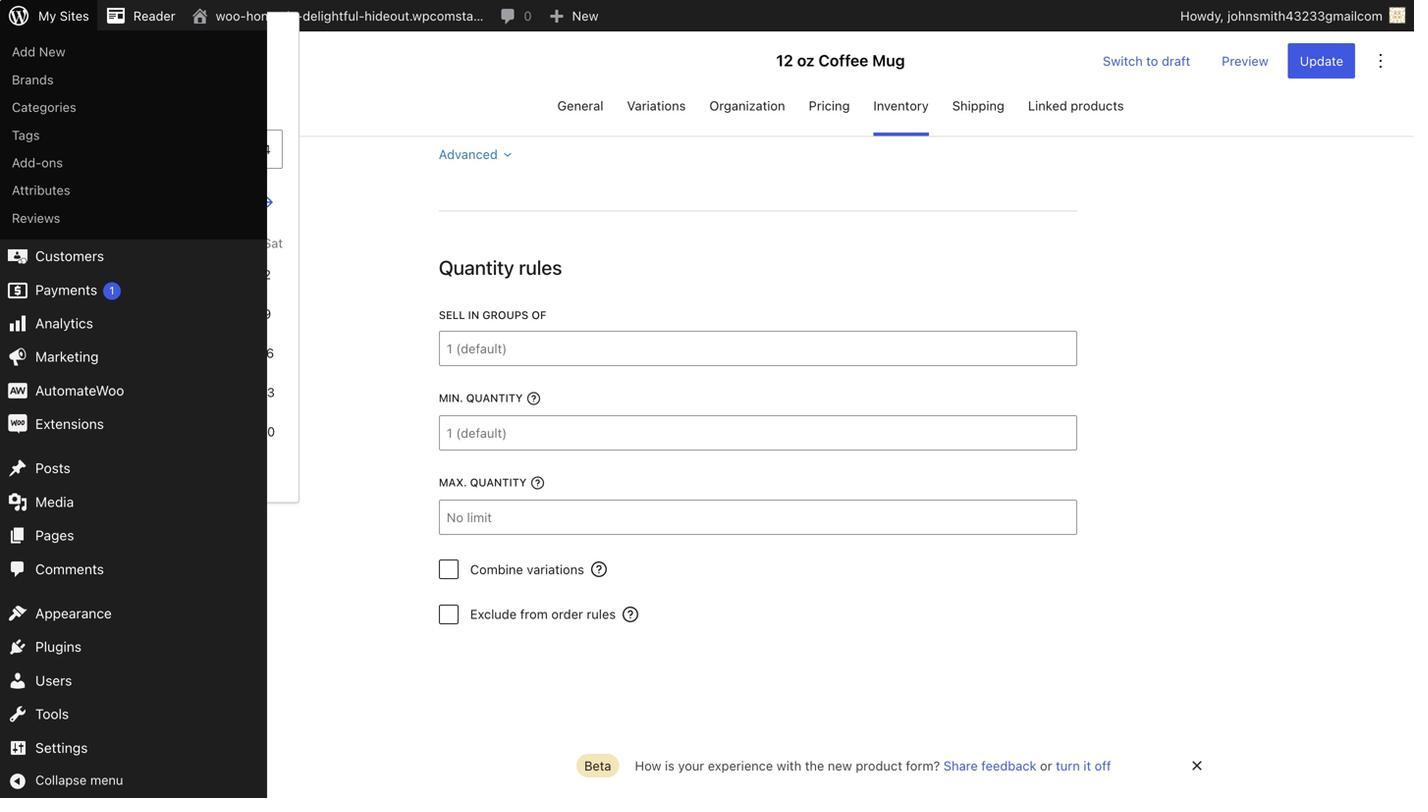 Task type: vqa. For each thing, say whether or not it's contained in the screenshot.
Dashboard link
no



Task type: locate. For each thing, give the bounding box(es) containing it.
add new link
[[0, 38, 267, 66]]

calendar application
[[16, 184, 283, 487]]

comments link
[[0, 553, 267, 586]]

appearance
[[35, 605, 112, 622]]

1 horizontal spatial new
[[572, 8, 599, 23]]

new right 0
[[572, 8, 599, 23]]

tab list
[[267, 90, 1414, 136]]

0 vertical spatial quantity
[[439, 256, 514, 279]]

media
[[35, 494, 74, 510]]

tab list containing general
[[267, 90, 1414, 136]]

to
[[1146, 54, 1158, 68]]

rules right order
[[587, 607, 616, 622]]

automatewoo
[[35, 382, 124, 399]]

extensions link
[[0, 408, 267, 441]]

2 vertical spatial quantity
[[470, 477, 527, 489]]

new
[[828, 759, 852, 773]]

comments
[[35, 561, 104, 577]]

oz
[[797, 51, 815, 70]]

tools link
[[0, 698, 267, 731]]

30
[[259, 424, 275, 439]]

new link
[[540, 0, 606, 31]]

collapse menu button
[[0, 765, 267, 798]]

products
[[1071, 98, 1124, 113]]

Exclude from order rules checkbox
[[439, 605, 458, 624]]

new down all products
[[39, 44, 65, 59]]

0 horizontal spatial new
[[39, 44, 65, 59]]

share
[[944, 759, 978, 773]]

quantity right min.
[[466, 392, 523, 405]]

sell in groups of
[[439, 309, 546, 322]]

1 horizontal spatial rules
[[587, 607, 616, 622]]

share feedback button
[[944, 759, 1037, 773]]

is
[[665, 759, 675, 773]]

add-ons link
[[0, 149, 267, 176]]

sites
[[60, 8, 89, 23]]

product editor top bar. region
[[267, 31, 1414, 136]]

Max. Quantity field
[[439, 500, 1069, 535]]

quantity up in
[[439, 256, 514, 279]]

menu
[[90, 773, 123, 788]]

add
[[12, 44, 35, 59]]

rules
[[519, 256, 562, 279], [587, 607, 616, 622]]

0 vertical spatial rules
[[519, 256, 562, 279]]

woo-
[[216, 8, 246, 23]]

in stock
[[464, 26, 511, 41]]

quantity right max.
[[470, 477, 527, 489]]

16
[[260, 346, 274, 360]]

experience
[[708, 759, 773, 773]]

update button
[[1288, 43, 1355, 79]]

honestly-
[[246, 8, 303, 23]]

pages
[[35, 528, 74, 544]]

pages link
[[0, 519, 267, 553]]

tags link
[[0, 121, 267, 149]]

Sell in groups of field
[[439, 331, 1069, 366]]

0 vertical spatial new
[[572, 8, 599, 23]]

inventory button
[[874, 90, 929, 136]]

all products
[[12, 17, 84, 31]]

exclude
[[470, 607, 517, 622]]

payments
[[35, 282, 97, 298]]

Combine variations checkbox
[[439, 560, 458, 579]]

block: product section document
[[439, 256, 1077, 673]]

pricing button
[[809, 90, 850, 136]]

my
[[38, 8, 56, 23]]

form?
[[906, 759, 940, 773]]

variations
[[527, 562, 584, 577]]

my sites link
[[0, 0, 97, 31]]

turn it off button
[[1056, 759, 1111, 773]]

woo-honestly-delightful-hideout.wpcomsta…
[[216, 8, 484, 23]]

rules up of
[[519, 256, 562, 279]]

products
[[30, 17, 84, 31]]

1 vertical spatial quantity
[[466, 392, 523, 405]]

extensions
[[35, 416, 104, 432]]

tags
[[12, 127, 40, 142]]

2
[[263, 267, 271, 282]]

add-ons
[[12, 155, 63, 170]]

advanced button
[[439, 145, 515, 163]]

linked
[[1028, 98, 1067, 113]]

general
[[557, 98, 604, 113]]

pricing
[[809, 98, 850, 113]]

new inside toolbar navigation
[[572, 8, 599, 23]]

from
[[520, 607, 548, 622]]

in
[[468, 309, 479, 322]]

users
[[35, 673, 72, 689]]

23
[[259, 385, 275, 400]]

marketing link
[[0, 340, 267, 374]]

feedback
[[981, 759, 1037, 773]]

beta
[[584, 759, 611, 773]]

howdy,
[[1181, 8, 1224, 23]]

quantity for min.
[[466, 392, 523, 405]]

stock
[[479, 26, 511, 41]]

preview link
[[1210, 43, 1280, 79]]

product
[[856, 759, 902, 773]]

hideout.wpcomsta…
[[365, 8, 484, 23]]

variations button
[[627, 90, 686, 136]]

min. quantity
[[439, 392, 523, 405]]

switch to draft button
[[1091, 43, 1202, 79]]

sell
[[439, 309, 465, 322]]

9 button
[[251, 298, 283, 329]]

1 vertical spatial new
[[39, 44, 65, 59]]

ons
[[41, 155, 63, 170]]

attributes link
[[0, 176, 267, 204]]

max.
[[439, 477, 467, 489]]



Task type: describe. For each thing, give the bounding box(es) containing it.
customers link
[[0, 240, 267, 273]]

all
[[12, 17, 27, 31]]

Out of stock radio
[[439, 59, 458, 79]]

0 link
[[491, 0, 540, 31]]

or
[[1040, 759, 1052, 773]]

exclude from order rules
[[470, 607, 616, 622]]

16 button
[[251, 337, 283, 369]]

collapse
[[35, 773, 87, 788]]

with
[[777, 759, 802, 773]]

collapse menu
[[35, 773, 123, 788]]

shipping
[[952, 98, 1005, 113]]

draft
[[1162, 54, 1191, 68]]

organization button
[[709, 90, 785, 136]]

johnsmith43233gmailcom
[[1228, 8, 1383, 23]]

analytics
[[35, 315, 93, 331]]

min.
[[439, 392, 463, 405]]

appearance link
[[0, 597, 267, 631]]

30 button
[[251, 416, 283, 447]]

groups
[[482, 309, 529, 322]]

my sites
[[38, 8, 89, 23]]

add new
[[12, 44, 65, 59]]

hide this message image
[[1185, 754, 1209, 778]]

categories link
[[0, 93, 267, 121]]

your
[[678, 759, 704, 773]]

combine variations
[[470, 562, 584, 577]]

12 oz coffee mug
[[776, 51, 905, 70]]

advanced
[[439, 147, 498, 162]]

all products link
[[0, 10, 267, 38]]

howdy, johnsmith43233gmailcom
[[1181, 8, 1383, 23]]

toolbar navigation
[[0, 0, 1414, 35]]

In stock radio
[[439, 24, 458, 43]]

On backorder radio
[[439, 94, 458, 114]]

Min. Quantity field
[[439, 415, 1069, 451]]

it
[[1084, 759, 1091, 773]]

1
[[109, 284, 114, 297]]

brands
[[12, 72, 54, 87]]

automatewoo link
[[0, 374, 267, 408]]

general button
[[557, 90, 604, 136]]

users link
[[0, 664, 267, 698]]

attributes
[[12, 183, 70, 198]]

posts link
[[0, 452, 267, 486]]

inventory
[[874, 98, 929, 113]]

quantity for max.
[[470, 477, 527, 489]]

turn
[[1056, 759, 1080, 773]]

reader
[[133, 8, 175, 23]]

sat
[[263, 236, 283, 250]]

posts
[[35, 460, 70, 477]]

options image
[[1369, 49, 1393, 73]]

1 vertical spatial rules
[[587, 607, 616, 622]]

combine
[[470, 562, 523, 577]]

how is your experience with the new product form? share feedback or turn it off
[[635, 759, 1111, 773]]

0 horizontal spatial rules
[[519, 256, 562, 279]]

view next month image
[[253, 190, 277, 214]]

delightful-
[[303, 8, 365, 23]]

preview
[[1222, 53, 1269, 68]]

9
[[263, 306, 271, 321]]

analytics link
[[0, 307, 267, 340]]

of
[[532, 309, 546, 322]]

settings
[[35, 740, 88, 756]]

reviews link
[[0, 204, 267, 232]]

settings link
[[0, 731, 267, 765]]

brands link
[[0, 66, 267, 93]]

max. quantity
[[439, 477, 527, 489]]

0
[[524, 8, 532, 23]]

off
[[1095, 759, 1111, 773]]

in
[[464, 26, 475, 41]]

customers
[[35, 248, 104, 264]]

23 button
[[251, 377, 283, 408]]

linked products
[[1028, 98, 1124, 113]]

woo-honestly-delightful-hideout.wpcomsta… link
[[183, 0, 491, 31]]

quantity rules
[[439, 256, 562, 279]]

media link
[[0, 486, 267, 519]]

2 button
[[251, 259, 283, 290]]

shipping button
[[952, 90, 1005, 136]]

reviews
[[12, 211, 60, 225]]

coffee
[[819, 51, 869, 70]]



